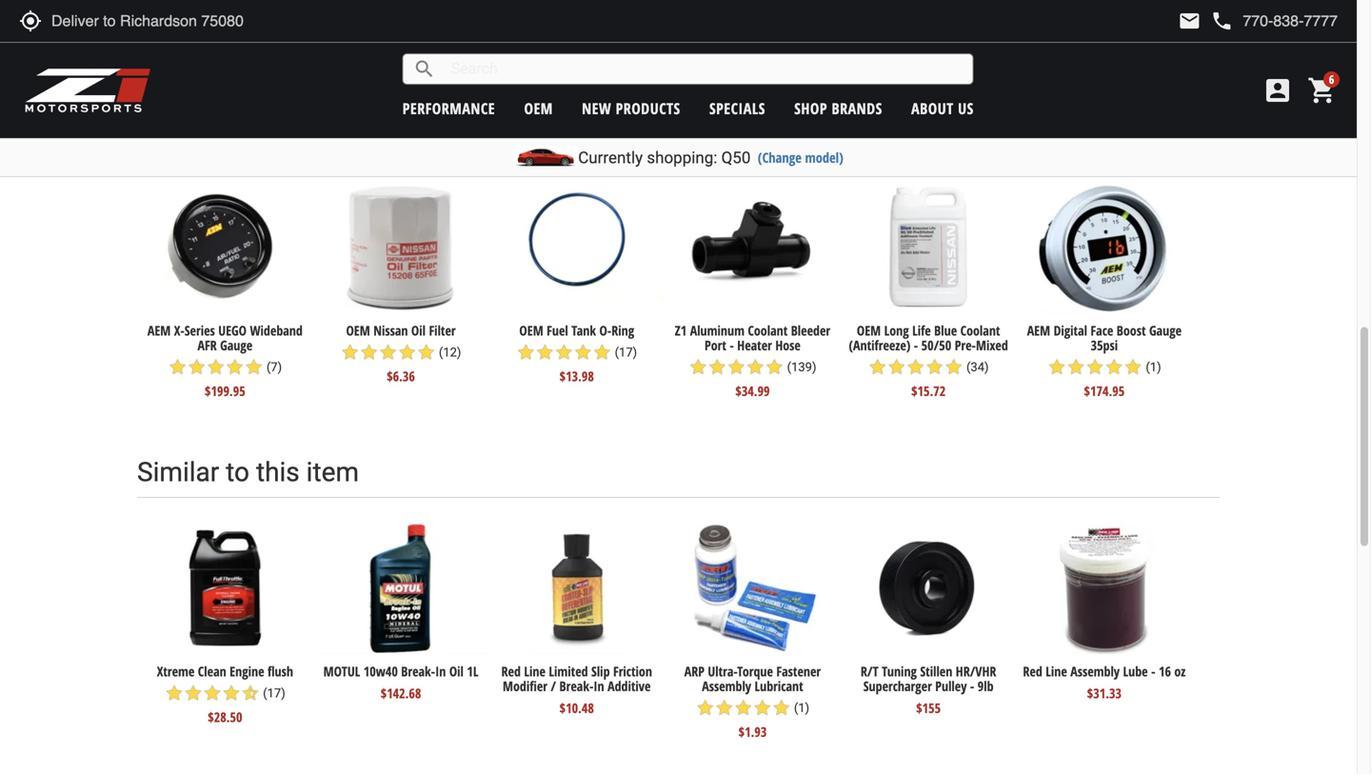 Task type: describe. For each thing, give the bounding box(es) containing it.
red line limited slip friction modifier / break-in additive $10.48
[[501, 662, 652, 717]]

engine
[[230, 662, 264, 681]]

(12)
[[439, 345, 461, 359]]

bleeder
[[791, 321, 831, 340]]

1 horizontal spatial this
[[420, 116, 463, 147]]

r/t tuning stillen hr/vhr supercharger pulley - 9lb $155
[[861, 662, 997, 717]]

assembly inside red line assembly lube - 16 oz $31.33
[[1071, 662, 1120, 681]]

supercharger for vortech v-3 synthetic supercharger lubricant oil 3-pack star $46.99
[[306, 0, 375, 5]]

x-
[[174, 321, 185, 340]]

hr/vhr
[[956, 662, 997, 681]]

oem nissan oil filter star star star star star (12) $6.36
[[341, 321, 461, 385]]

tank
[[572, 321, 596, 340]]

shop brands link
[[794, 98, 883, 119]]

clean
[[198, 662, 226, 681]]

aluminum
[[690, 321, 745, 340]]

coolant inside z1 aluminum coolant bleeder port - heater hose star star star star star (139) $34.99
[[748, 321, 788, 340]]

shopping_cart
[[1308, 75, 1338, 106]]

gauge inside aem digital face boost gauge 35psi star star star star star (1) $174.95
[[1149, 321, 1182, 340]]

slip
[[591, 662, 610, 681]]

10w40
[[364, 662, 398, 681]]

phone link
[[1211, 10, 1338, 32]]

aem for gauge
[[147, 321, 171, 340]]

fuel
[[547, 321, 568, 340]]

customers
[[137, 116, 267, 147]]

synthetic
[[255, 0, 303, 5]]

to
[[226, 457, 250, 488]]

modifier
[[503, 677, 548, 695]]

motul 10w40 break-in oil 1l $142.68
[[323, 662, 479, 702]]

aem for star
[[1027, 321, 1051, 340]]

currently shopping: q50 (change model)
[[578, 148, 844, 167]]

aem digital face boost gauge 35psi star star star star star (1) $174.95
[[1027, 321, 1182, 400]]

gauge inside aem x-series uego wideband afr gauge star star star star star (7) $199.95
[[220, 336, 253, 354]]

mixed
[[976, 336, 1008, 354]]

boost
[[1117, 321, 1146, 340]]

...
[[717, 116, 738, 147]]

arp
[[685, 662, 705, 681]]

16
[[1159, 662, 1171, 681]]

$13.98
[[560, 367, 594, 385]]

afr
[[198, 336, 217, 354]]

shopping:
[[647, 148, 718, 167]]

oem for oem
[[524, 98, 553, 119]]

flush
[[268, 662, 293, 681]]

in inside motul 10w40 break-in oil 1l $142.68
[[435, 662, 446, 681]]

0 horizontal spatial this
[[256, 457, 300, 488]]

(17) inside the xtreme clean engine flush star star star star star_half (17) $28.50
[[263, 686, 285, 700]]

35psi
[[1091, 336, 1118, 354]]

(34)
[[967, 360, 989, 374]]

$15.72 inside oem long life blue coolant (antifreeze) - 50/50 pre-mixed star star star star star (34) $15.72
[[911, 382, 946, 400]]

supercharger for r/t tuning stillen hr/vhr supercharger pulley - 9lb $155
[[864, 677, 932, 695]]

1l
[[467, 662, 479, 681]]

- inside red line assembly lube - 16 oz $31.33
[[1151, 662, 1156, 681]]

us
[[958, 98, 974, 119]]

similar
[[137, 457, 219, 488]]

- inside r/t tuning stillen hr/vhr supercharger pulley - 9lb $155
[[970, 677, 975, 695]]

performance
[[403, 98, 495, 119]]

star inside the vortech v-3 synthetic supercharger lubricant oil 3-pack star $46.99
[[226, 18, 245, 37]]

brands
[[832, 98, 883, 119]]

z1 aluminum coolant bleeder port - heater hose star star star star star (139) $34.99
[[675, 321, 831, 400]]

nissan
[[374, 321, 408, 340]]

o-
[[599, 321, 612, 340]]

mail link
[[1178, 10, 1201, 32]]

phone
[[1211, 10, 1234, 32]]

also
[[529, 116, 579, 147]]

0 horizontal spatial $15.72
[[552, 43, 587, 61]]

new
[[582, 98, 612, 119]]

about us link
[[911, 98, 974, 119]]

$1.93
[[739, 723, 767, 741]]

similar to this item
[[137, 457, 359, 488]]

oil inside the vortech v-3 synthetic supercharger lubricant oil 3-pack star $46.99
[[283, 2, 297, 20]]

(139)
[[787, 360, 817, 374]]

Search search field
[[436, 54, 973, 84]]

filter
[[429, 321, 456, 340]]

xtreme
[[157, 662, 195, 681]]

line for assembly
[[1046, 662, 1067, 681]]

red line assembly lube - 16 oz $31.33
[[1023, 662, 1186, 702]]

heater
[[737, 336, 772, 354]]

account_box link
[[1258, 75, 1298, 106]]

oz
[[1175, 662, 1186, 681]]

face
[[1091, 321, 1114, 340]]

vortech v-3 synthetic supercharger lubricant oil 3-pack star $46.99
[[191, 0, 375, 61]]

oil inside oem nissan oil filter star star star star star (12) $6.36
[[411, 321, 426, 340]]

lubricant for $46.99
[[231, 2, 280, 20]]

mail phone
[[1178, 10, 1234, 32]]

friction
[[613, 662, 652, 681]]

life
[[912, 321, 931, 340]]

new products
[[582, 98, 681, 119]]

my_location
[[19, 10, 42, 32]]

who
[[273, 116, 323, 147]]

break- inside red line limited slip friction modifier / break-in additive $10.48
[[560, 677, 594, 695]]

uego
[[218, 321, 247, 340]]

blue
[[934, 321, 957, 340]]

- inside z1 aluminum coolant bleeder port - heater hose star star star star star (139) $34.99
[[730, 336, 734, 354]]



Task type: locate. For each thing, give the bounding box(es) containing it.
fastener
[[777, 662, 821, 681]]

torque
[[737, 662, 773, 681]]

1 vertical spatial item
[[306, 457, 359, 488]]

(1) down the fastener
[[794, 701, 810, 715]]

0 vertical spatial (17)
[[615, 345, 637, 359]]

(17)
[[615, 345, 637, 359], [263, 686, 285, 700]]

lube
[[1123, 662, 1148, 681]]

about us
[[911, 98, 974, 119]]

oil
[[283, 2, 297, 20], [411, 321, 426, 340], [449, 662, 464, 681]]

oil inside motul 10w40 break-in oil 1l $142.68
[[449, 662, 464, 681]]

2 red from the left
[[1023, 662, 1043, 681]]

$15.72 down 50/50
[[911, 382, 946, 400]]

break-
[[401, 662, 435, 681], [560, 677, 594, 695]]

performance link
[[403, 98, 495, 119]]

oem inside oem nissan oil filter star star star star star (12) $6.36
[[346, 321, 370, 340]]

red for red line limited slip friction modifier / break-in additive $10.48
[[501, 662, 521, 681]]

limited
[[549, 662, 588, 681]]

1 horizontal spatial (1)
[[1146, 360, 1162, 374]]

2 line from the left
[[1046, 662, 1067, 681]]

oem for oem fuel tank o-ring star star star star star (17) $13.98
[[519, 321, 543, 340]]

0 horizontal spatial assembly
[[702, 677, 751, 695]]

/
[[551, 677, 556, 695]]

new products link
[[582, 98, 681, 119]]

xtreme clean engine flush star star star star star_half (17) $28.50
[[157, 662, 293, 726]]

oem left fuel on the top of page
[[519, 321, 543, 340]]

aem
[[147, 321, 171, 340], [1027, 321, 1051, 340]]

0 vertical spatial $15.72
[[552, 43, 587, 61]]

0 vertical spatial this
[[420, 116, 463, 147]]

assembly
[[1071, 662, 1120, 681], [702, 677, 751, 695]]

line
[[524, 662, 546, 681], [1046, 662, 1067, 681]]

1 horizontal spatial assembly
[[1071, 662, 1120, 681]]

aem inside aem digital face boost gauge 35psi star star star star star (1) $174.95
[[1027, 321, 1051, 340]]

0 horizontal spatial (17)
[[263, 686, 285, 700]]

1 coolant from the left
[[748, 321, 788, 340]]

star
[[226, 18, 245, 37], [341, 343, 360, 362], [360, 343, 379, 362], [379, 343, 398, 362], [398, 343, 417, 362], [417, 343, 436, 362], [517, 343, 536, 362], [536, 343, 555, 362], [555, 343, 574, 362], [574, 343, 593, 362], [593, 343, 612, 362], [168, 357, 187, 377], [187, 357, 206, 377], [206, 357, 225, 377], [225, 357, 244, 377], [244, 357, 263, 377], [689, 357, 708, 377], [708, 357, 727, 377], [727, 357, 746, 377], [746, 357, 765, 377], [765, 357, 784, 377], [868, 357, 887, 377], [887, 357, 906, 377], [906, 357, 925, 377], [925, 357, 945, 377], [945, 357, 964, 377], [1048, 357, 1067, 377], [1067, 357, 1086, 377], [1086, 357, 1105, 377], [1105, 357, 1124, 377], [1124, 357, 1143, 377], [165, 684, 184, 703], [184, 684, 203, 703], [203, 684, 222, 703], [222, 684, 241, 703], [696, 698, 715, 718], [715, 698, 734, 718], [734, 698, 753, 718], [753, 698, 772, 718], [772, 698, 791, 718]]

item right to
[[306, 457, 359, 488]]

1 horizontal spatial red
[[1023, 662, 1043, 681]]

currently
[[578, 148, 643, 167]]

gauge right afr
[[220, 336, 253, 354]]

2 aem from the left
[[1027, 321, 1051, 340]]

aem left digital
[[1027, 321, 1051, 340]]

arp ultra-torque fastener assembly lubricant star star star star star (1) $1.93
[[685, 662, 821, 741]]

0 vertical spatial item
[[470, 116, 523, 147]]

1 horizontal spatial gauge
[[1149, 321, 1182, 340]]

products
[[616, 98, 681, 119]]

line inside red line limited slip friction modifier / break-in additive $10.48
[[524, 662, 546, 681]]

oem left new
[[524, 98, 553, 119]]

(17) down flush
[[263, 686, 285, 700]]

this down the search
[[420, 116, 463, 147]]

1 horizontal spatial line
[[1046, 662, 1067, 681]]

1 vertical spatial (1)
[[794, 701, 810, 715]]

red inside red line assembly lube - 16 oz $31.33
[[1023, 662, 1043, 681]]

oem for oem long life blue coolant (antifreeze) - 50/50 pre-mixed star star star star star (34) $15.72
[[857, 321, 881, 340]]

supercharger up $155
[[864, 677, 932, 695]]

0 horizontal spatial break-
[[401, 662, 435, 681]]

assembly up $1.93
[[702, 677, 751, 695]]

0 vertical spatial supercharger
[[306, 0, 375, 5]]

oil left 1l
[[449, 662, 464, 681]]

1 horizontal spatial oil
[[411, 321, 426, 340]]

break- inside motul 10w40 break-in oil 1l $142.68
[[401, 662, 435, 681]]

$31.33
[[1087, 684, 1122, 702]]

oem fuel tank o-ring star star star star star (17) $13.98
[[517, 321, 637, 385]]

lubricant for star
[[755, 677, 803, 695]]

this right to
[[256, 457, 300, 488]]

z1 motorsports logo image
[[24, 67, 152, 114]]

(1) inside aem digital face boost gauge 35psi star star star star star (1) $174.95
[[1146, 360, 1162, 374]]

assembly inside arp ultra-torque fastener assembly lubricant star star star star star (1) $1.93
[[702, 677, 751, 695]]

(1) inside arp ultra-torque fastener assembly lubricant star star star star star (1) $1.93
[[794, 701, 810, 715]]

port
[[705, 336, 727, 354]]

oil left the filter
[[411, 321, 426, 340]]

search
[[413, 58, 436, 80]]

1 horizontal spatial aem
[[1027, 321, 1051, 340]]

$142.68
[[381, 684, 421, 702]]

line right 9lb
[[1046, 662, 1067, 681]]

1 horizontal spatial break-
[[560, 677, 594, 695]]

about
[[911, 98, 954, 119]]

0 horizontal spatial supercharger
[[306, 0, 375, 5]]

motul
[[323, 662, 360, 681]]

- left 50/50
[[914, 336, 918, 354]]

oem left long
[[857, 321, 881, 340]]

0 horizontal spatial gauge
[[220, 336, 253, 354]]

tuning
[[882, 662, 917, 681]]

0 horizontal spatial in
[[435, 662, 446, 681]]

- left 9lb
[[970, 677, 975, 695]]

3-
[[301, 2, 311, 20]]

gauge right boost
[[1149, 321, 1182, 340]]

oem left nissan
[[346, 321, 370, 340]]

in left 1l
[[435, 662, 446, 681]]

(1) for aem digital face boost gauge 35psi star star star star star (1) $174.95
[[1146, 360, 1162, 374]]

1 horizontal spatial (17)
[[615, 345, 637, 359]]

1 vertical spatial $15.72
[[911, 382, 946, 400]]

red inside red line limited slip friction modifier / break-in additive $10.48
[[501, 662, 521, 681]]

$199.95
[[205, 382, 245, 400]]

1 line from the left
[[524, 662, 546, 681]]

hose
[[776, 336, 801, 354]]

supercharger
[[306, 0, 375, 5], [864, 677, 932, 695]]

- right port
[[730, 336, 734, 354]]

oem inside oem long life blue coolant (antifreeze) - 50/50 pre-mixed star star star star star (34) $15.72
[[857, 321, 881, 340]]

shop brands
[[794, 98, 883, 119]]

z1
[[675, 321, 687, 340]]

coolant right blue
[[961, 321, 1000, 340]]

v-
[[234, 0, 245, 5]]

0 horizontal spatial red
[[501, 662, 521, 681]]

supercharger inside the vortech v-3 synthetic supercharger lubricant oil 3-pack star $46.99
[[306, 0, 375, 5]]

shop
[[794, 98, 828, 119]]

stillen
[[920, 662, 953, 681]]

- left 16
[[1151, 662, 1156, 681]]

1 horizontal spatial supercharger
[[864, 677, 932, 695]]

coolant left bleeder on the right of page
[[748, 321, 788, 340]]

oem for oem nissan oil filter star star star star star (12) $6.36
[[346, 321, 370, 340]]

$15.72 up new
[[552, 43, 587, 61]]

specials
[[710, 98, 766, 119]]

(7)
[[266, 360, 282, 374]]

(change
[[758, 148, 802, 167]]

oil left 3- at the top left of page
[[283, 2, 297, 20]]

item
[[470, 116, 523, 147], [306, 457, 359, 488]]

1 horizontal spatial $15.72
[[911, 382, 946, 400]]

long
[[884, 321, 909, 340]]

vortech
[[191, 0, 231, 5]]

2 vertical spatial oil
[[449, 662, 464, 681]]

1 vertical spatial oil
[[411, 321, 426, 340]]

specials link
[[710, 98, 766, 119]]

pulley
[[935, 677, 967, 695]]

(1) for arp ultra-torque fastener assembly lubricant star star star star star (1) $1.93
[[794, 701, 810, 715]]

supercharger right the synthetic at the left of page
[[306, 0, 375, 5]]

3
[[245, 0, 251, 5]]

(change model) link
[[758, 148, 844, 167]]

mail
[[1178, 10, 1201, 32]]

aem inside aem x-series uego wideband afr gauge star star star star star (7) $199.95
[[147, 321, 171, 340]]

0 vertical spatial oil
[[283, 2, 297, 20]]

$28.50
[[208, 708, 242, 726]]

0 vertical spatial lubricant
[[231, 2, 280, 20]]

1 vertical spatial lubricant
[[755, 677, 803, 695]]

in left additive
[[594, 677, 604, 695]]

line for limited
[[524, 662, 546, 681]]

additive
[[608, 677, 651, 695]]

$34.99
[[736, 382, 770, 400]]

1 horizontal spatial coolant
[[961, 321, 1000, 340]]

9lb
[[978, 677, 994, 695]]

account_box
[[1263, 75, 1293, 106]]

0 horizontal spatial line
[[524, 662, 546, 681]]

aem left x-
[[147, 321, 171, 340]]

gauge
[[1149, 321, 1182, 340], [220, 336, 253, 354]]

oem long life blue coolant (antifreeze) - 50/50 pre-mixed star star star star star (34) $15.72
[[849, 321, 1008, 400]]

0 vertical spatial (1)
[[1146, 360, 1162, 374]]

1 vertical spatial this
[[256, 457, 300, 488]]

q50
[[722, 148, 751, 167]]

line inside red line assembly lube - 16 oz $31.33
[[1046, 662, 1067, 681]]

purchased
[[586, 116, 710, 147]]

lubricant
[[231, 2, 280, 20], [755, 677, 803, 695]]

ultra-
[[708, 662, 737, 681]]

wideband
[[250, 321, 303, 340]]

break- up the '$142.68'
[[401, 662, 435, 681]]

0 horizontal spatial lubricant
[[231, 2, 280, 20]]

item left oem link
[[470, 116, 523, 147]]

lubricant inside the vortech v-3 synthetic supercharger lubricant oil 3-pack star $46.99
[[231, 2, 280, 20]]

coolant inside oem long life blue coolant (antifreeze) - 50/50 pre-mixed star star star star star (34) $15.72
[[961, 321, 1000, 340]]

red
[[501, 662, 521, 681], [1023, 662, 1043, 681]]

(1) down boost
[[1146, 360, 1162, 374]]

red for red line assembly lube - 16 oz $31.33
[[1023, 662, 1043, 681]]

1 red from the left
[[501, 662, 521, 681]]

0 horizontal spatial item
[[306, 457, 359, 488]]

2 coolant from the left
[[961, 321, 1000, 340]]

$6.36
[[387, 367, 415, 385]]

digital
[[1054, 321, 1088, 340]]

1 horizontal spatial lubricant
[[755, 677, 803, 695]]

1 horizontal spatial item
[[470, 116, 523, 147]]

2 horizontal spatial oil
[[449, 662, 464, 681]]

0 horizontal spatial oil
[[283, 2, 297, 20]]

pack
[[311, 2, 335, 20]]

supercharger inside r/t tuning stillen hr/vhr supercharger pulley - 9lb $155
[[864, 677, 932, 695]]

oem inside oem fuel tank o-ring star star star star star (17) $13.98
[[519, 321, 543, 340]]

1 vertical spatial supercharger
[[864, 677, 932, 695]]

red right 1l
[[501, 662, 521, 681]]

oem link
[[524, 98, 553, 119]]

1 aem from the left
[[147, 321, 171, 340]]

assembly up $31.33
[[1071, 662, 1120, 681]]

customers who bought this item also purchased ...
[[137, 116, 738, 147]]

model)
[[805, 148, 844, 167]]

in inside red line limited slip friction modifier / break-in additive $10.48
[[594, 677, 604, 695]]

lubricant inside arp ultra-torque fastener assembly lubricant star star star star star (1) $1.93
[[755, 677, 803, 695]]

break- up $10.48
[[560, 677, 594, 695]]

0 horizontal spatial coolant
[[748, 321, 788, 340]]

shopping_cart link
[[1303, 75, 1338, 106]]

line left the "/"
[[524, 662, 546, 681]]

pre-
[[955, 336, 976, 354]]

50/50
[[922, 336, 952, 354]]

aem x-series uego wideband afr gauge star star star star star (7) $199.95
[[147, 321, 303, 400]]

0 horizontal spatial (1)
[[794, 701, 810, 715]]

1 horizontal spatial in
[[594, 677, 604, 695]]

(antifreeze)
[[849, 336, 911, 354]]

(17) inside oem fuel tank o-ring star star star star star (17) $13.98
[[615, 345, 637, 359]]

0 horizontal spatial aem
[[147, 321, 171, 340]]

1 vertical spatial (17)
[[263, 686, 285, 700]]

red right 9lb
[[1023, 662, 1043, 681]]

bought
[[330, 116, 413, 147]]

(17) down ring
[[615, 345, 637, 359]]

- inside oem long life blue coolant (antifreeze) - 50/50 pre-mixed star star star star star (34) $15.72
[[914, 336, 918, 354]]

$174.95
[[1084, 382, 1125, 400]]



Task type: vqa. For each thing, say whether or not it's contained in the screenshot.
the leftmost (1)
yes



